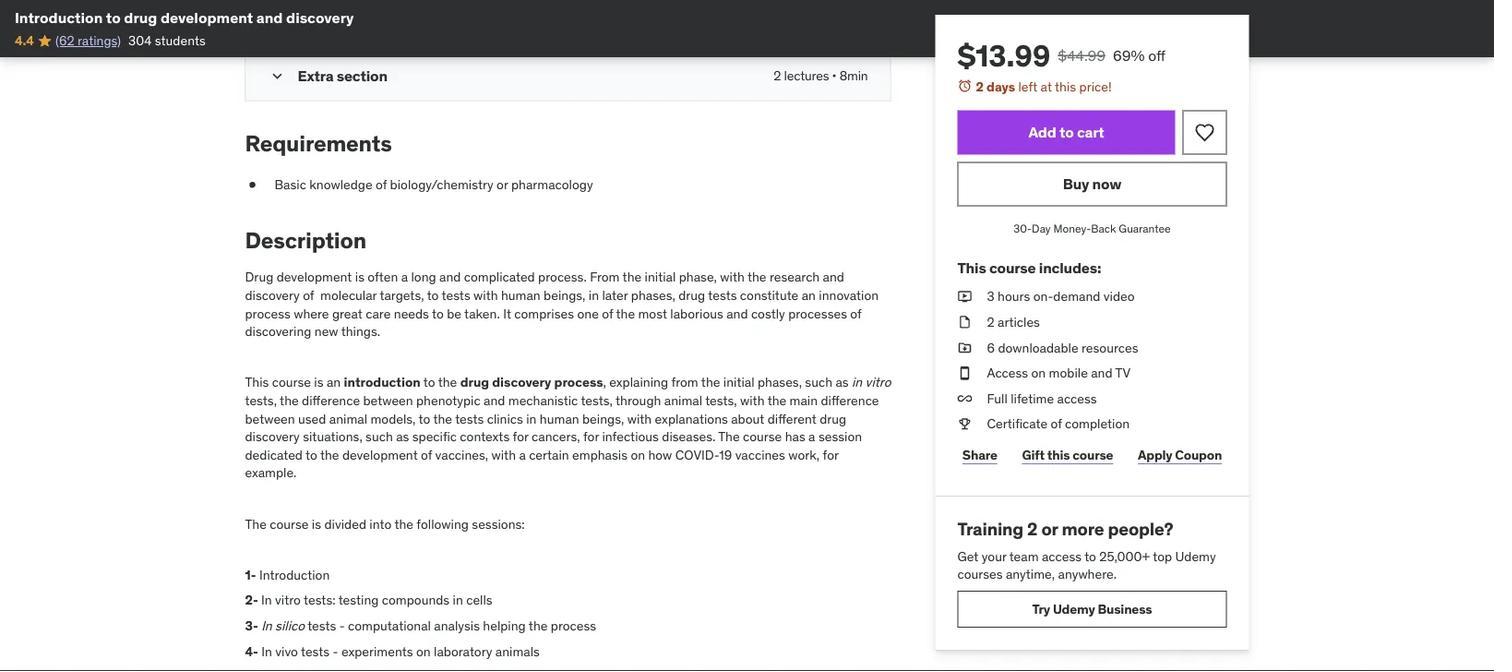 Task type: vqa. For each thing, say whether or not it's contained in the screenshot.
topmost process
yes



Task type: describe. For each thing, give the bounding box(es) containing it.
mobile
[[1049, 364, 1088, 381]]

vitro inside 1- introduction 2- in vitro tests: testing compounds in cells 3- in silico tests - computational analysis helping the process 4- in vivo tests - experiments on laboratory animals
[[275, 592, 301, 609]]

section
[[337, 66, 388, 85]]

0 horizontal spatial or
[[497, 177, 508, 193]]

0 vertical spatial this
[[1055, 78, 1076, 95]]

$44.99
[[1058, 46, 1106, 65]]

to inside the training 2 or more people? get your team access to 25,000+ top udemy courses anytime, anywhere.
[[1085, 548, 1097, 564]]

share
[[963, 447, 998, 463]]

with down through
[[627, 411, 652, 427]]

full lifetime access
[[987, 390, 1097, 407]]

main
[[790, 393, 818, 409]]

discovery up "extra"
[[286, 8, 354, 27]]

laborious
[[670, 305, 724, 322]]

full
[[987, 390, 1008, 407]]

money-
[[1054, 222, 1091, 236]]

0 vertical spatial on
[[1032, 364, 1046, 381]]

phenotypic
[[416, 393, 481, 409]]

completion
[[1065, 415, 1130, 432]]

access
[[987, 364, 1028, 381]]

different
[[768, 411, 817, 427]]

with down contexts
[[492, 447, 516, 463]]

small image
[[268, 18, 287, 37]]

introduction to drug development and discovery
[[15, 8, 354, 27]]

1 horizontal spatial such
[[805, 374, 833, 391]]

off
[[1149, 46, 1166, 65]]

wishlist image
[[1194, 121, 1216, 144]]

1 difference from the left
[[302, 393, 360, 409]]

later
[[602, 287, 628, 304]]

xsmall image for 2
[[958, 313, 972, 331]]

compounds
[[382, 592, 450, 609]]

tv
[[1116, 364, 1131, 381]]

of inside the this course is an introduction to the drug discovery process , explaining from the initial phases, such as in vitro tests, the difference between phenotypic and mechanistic tests, through animal tests, with the main difference between used animal models, to the tests clinics in human beings, with explanations about different drug discovery situations, such as specific contexts for cancers, for infectious diseases. the course has a session dedicated to the development of vaccines, with a certain emphasis on how covid-19 vaccines work, for example.
[[421, 447, 432, 463]]

to inside add to cart 'button'
[[1060, 123, 1074, 142]]

add
[[1029, 123, 1057, 142]]

buy
[[1063, 174, 1089, 193]]

processes
[[788, 305, 847, 322]]

cancers,
[[532, 429, 580, 445]]

•
[[832, 68, 837, 84]]

beings, inside the this course is an introduction to the drug discovery process , explaining from the initial phases, such as in vitro tests, the difference between phenotypic and mechanistic tests, through animal tests, with the main difference between used animal models, to the tests clinics in human beings, with explanations about different drug discovery situations, such as specific contexts for cancers, for infectious diseases. the course has a session dedicated to the development of vaccines, with a certain emphasis on how covid-19 vaccines work, for example.
[[582, 411, 624, 427]]

needs
[[394, 305, 429, 322]]

training 2 or more people? get your team access to 25,000+ top udemy courses anytime, anywhere.
[[958, 518, 1216, 582]]

on inside 1- introduction 2- in vitro tests: testing compounds in cells 3- in silico tests - computational analysis helping the process 4- in vivo tests - experiments on laboratory animals
[[416, 643, 431, 660]]

try udemy business
[[1032, 601, 1152, 617]]

0 horizontal spatial -
[[333, 643, 338, 660]]

2 lectures • 8min
[[774, 68, 868, 84]]

of right the one
[[602, 305, 613, 322]]

your
[[982, 548, 1007, 564]]

video
[[1104, 288, 1135, 305]]

cells
[[466, 592, 493, 609]]

extra section
[[298, 66, 388, 85]]

and left tv
[[1091, 364, 1113, 381]]

beings, inside drug development is often a long and complicated process. from the initial phase, with the research and discovery of  molecular targets, to tests with human beings, in later phases, drug tests constitute an innovation process where great care needs to be taken. it comprises one of the most laborious and costly processes of discovering new things.
[[544, 287, 586, 304]]

with up taken.
[[474, 287, 498, 304]]

discovering
[[245, 324, 311, 340]]

an inside the this course is an introduction to the drug discovery process , explaining from the initial phases, such as in vitro tests, the difference between phenotypic and mechanistic tests, through animal tests, with the main difference between used animal models, to the tests clinics in human beings, with explanations about different drug discovery situations, such as specific contexts for cancers, for infectious diseases. the course has a session dedicated to the development of vaccines, with a certain emphasis on how covid-19 vaccines work, for example.
[[327, 374, 341, 391]]

discovery up mechanistic
[[492, 374, 552, 391]]

buy now button
[[958, 162, 1227, 206]]

apply coupon
[[1138, 447, 1222, 463]]

2 for 2 articles
[[987, 314, 995, 330]]

of down innovation on the top of the page
[[850, 305, 862, 322]]

pharmacology
[[511, 177, 593, 193]]

2 difference from the left
[[821, 393, 879, 409]]

demand
[[1054, 288, 1101, 305]]

days
[[987, 78, 1015, 95]]

0 horizontal spatial udemy
[[1053, 601, 1095, 617]]

constitute
[[740, 287, 799, 304]]

1 in from the top
[[261, 592, 272, 609]]

targets,
[[380, 287, 424, 304]]

the down later
[[616, 305, 635, 322]]

2 in from the top
[[261, 618, 272, 634]]

drug up 304
[[124, 8, 157, 27]]

to down 'situations,'
[[306, 447, 317, 463]]

day
[[1032, 222, 1051, 236]]

apply coupon button
[[1133, 437, 1227, 474]]

share button
[[958, 437, 1003, 474]]

0 horizontal spatial as
[[396, 429, 409, 445]]

knowledge
[[309, 177, 373, 193]]

2 tests, from the left
[[581, 393, 613, 409]]

to up specific
[[419, 411, 430, 427]]

great
[[332, 305, 363, 322]]

69%
[[1113, 46, 1145, 65]]

xsmall image for full
[[958, 389, 972, 408]]

access inside the training 2 or more people? get your team access to 25,000+ top udemy courses anytime, anywhere.
[[1042, 548, 1082, 564]]

how
[[648, 447, 672, 463]]

to up "ratings)" at the left of the page
[[106, 8, 121, 27]]

tests:
[[304, 592, 336, 609]]

tests down phase,
[[708, 287, 737, 304]]

description
[[245, 227, 366, 254]]

vaccines
[[735, 447, 785, 463]]

most
[[638, 305, 667, 322]]

0 vertical spatial development
[[160, 8, 253, 27]]

small image
[[268, 67, 287, 86]]

discovery up dedicated
[[245, 429, 300, 445]]

price!
[[1080, 78, 1112, 95]]

clinics
[[487, 411, 523, 427]]

initial inside the this course is an introduction to the drug discovery process , explaining from the initial phases, such as in vitro tests, the difference between phenotypic and mechanistic tests, through animal tests, with the main difference between used animal models, to the tests clinics in human beings, with explanations about different drug discovery situations, such as specific contexts for cancers, for infectious diseases. the course has a session dedicated to the development of vaccines, with a certain emphasis on how covid-19 vaccines work, for example.
[[724, 374, 755, 391]]

alarm image
[[958, 78, 972, 93]]

the down phenotypic
[[433, 411, 452, 427]]

human inside the this course is an introduction to the drug discovery process , explaining from the initial phases, such as in vitro tests, the difference between phenotypic and mechanistic tests, through animal tests, with the main difference between used animal models, to the tests clinics in human beings, with explanations about different drug discovery situations, such as specific contexts for cancers, for infectious diseases. the course has a session dedicated to the development of vaccines, with a certain emphasis on how covid-19 vaccines work, for example.
[[540, 411, 579, 427]]

6 downloadable resources
[[987, 339, 1139, 356]]

on inside the this course is an introduction to the drug discovery process , explaining from the initial phases, such as in vitro tests, the difference between phenotypic and mechanistic tests, through animal tests, with the main difference between used animal models, to the tests clinics in human beings, with explanations about different drug discovery situations, such as specific contexts for cancers, for infectious diseases. the course has a session dedicated to the development of vaccines, with a certain emphasis on how covid-19 vaccines work, for example.
[[631, 447, 645, 463]]

the up constitute
[[748, 269, 767, 286]]

human inside drug development is often a long and complicated process. from the initial phase, with the research and discovery of  molecular targets, to tests with human beings, in later phases, drug tests constitute an innovation process where great care needs to be taken. it comprises one of the most laborious and costly processes of discovering new things.
[[501, 287, 541, 304]]

xsmall image for 3
[[958, 288, 972, 306]]

in up session
[[852, 374, 862, 391]]

in inside 1- introduction 2- in vitro tests: testing compounds in cells 3- in silico tests - computational analysis helping the process 4- in vivo tests - experiments on laboratory animals
[[453, 592, 463, 609]]

cart
[[1077, 123, 1105, 142]]

downloadable
[[998, 339, 1079, 356]]

of down full lifetime access
[[1051, 415, 1062, 432]]

certain
[[529, 447, 569, 463]]

2-
[[245, 592, 258, 609]]

the up the used
[[280, 393, 299, 409]]

from
[[590, 269, 620, 286]]

sessions:
[[472, 516, 525, 532]]

0 vertical spatial between
[[363, 393, 413, 409]]

$13.99
[[958, 37, 1051, 74]]

gift
[[1022, 447, 1045, 463]]

xsmall image for 6
[[958, 339, 972, 357]]

3
[[987, 288, 995, 305]]

analysis
[[434, 618, 480, 634]]

and left "costly"
[[727, 305, 748, 322]]

complicated
[[464, 269, 535, 286]]

one
[[577, 305, 599, 322]]

lifetime
[[1011, 390, 1054, 407]]

3 in from the top
[[261, 643, 272, 660]]

the up different at the right bottom of the page
[[768, 393, 787, 409]]

try udemy business link
[[958, 591, 1227, 628]]

and right long
[[439, 269, 461, 286]]

get
[[958, 548, 979, 564]]

introduction inside 1- introduction 2- in vitro tests: testing compounds in cells 3- in silico tests - computational analysis helping the process 4- in vivo tests - experiments on laboratory animals
[[259, 567, 330, 583]]

the up phenotypic
[[438, 374, 457, 391]]

on-
[[1034, 288, 1054, 305]]

session
[[819, 429, 862, 445]]

ratings)
[[78, 32, 121, 49]]

certificate
[[987, 415, 1048, 432]]

tests right vivo
[[301, 643, 330, 660]]

costly
[[751, 305, 785, 322]]

articles
[[998, 314, 1040, 330]]

silico
[[275, 618, 305, 634]]



Task type: locate. For each thing, give the bounding box(es) containing it.
be
[[447, 305, 462, 322]]

1 vertical spatial this
[[1048, 447, 1070, 463]]

tests, down ,
[[581, 393, 613, 409]]

for up emphasis
[[583, 429, 599, 445]]

drug up the laborious
[[679, 287, 705, 304]]

2 vertical spatial development
[[342, 447, 418, 463]]

initial
[[645, 269, 676, 286], [724, 374, 755, 391]]

0 horizontal spatial this
[[245, 374, 269, 391]]

into
[[370, 516, 392, 532]]

difference
[[302, 393, 360, 409], [821, 393, 879, 409]]

xsmall image left the full
[[958, 389, 972, 408]]

2 vertical spatial on
[[416, 643, 431, 660]]

2 vertical spatial a
[[519, 447, 526, 463]]

1 vertical spatial animal
[[329, 411, 367, 427]]

this for this course is an introduction to the drug discovery process , explaining from the initial phases, such as in vitro tests, the difference between phenotypic and mechanistic tests, through animal tests, with the main difference between used animal models, to the tests clinics in human beings, with explanations about different drug discovery situations, such as specific contexts for cancers, for infectious diseases. the course has a session dedicated to the development of vaccines, with a certain emphasis on how covid-19 vaccines work, for example.
[[245, 374, 269, 391]]

0 vertical spatial -
[[339, 618, 345, 634]]

xsmall image left access
[[958, 364, 972, 382]]

0 vertical spatial access
[[1057, 390, 1097, 407]]

1 vertical spatial such
[[366, 429, 393, 445]]

the right 'into' at the left bottom of page
[[395, 516, 414, 532]]

drug up session
[[820, 411, 847, 427]]

course up the used
[[272, 374, 311, 391]]

0 vertical spatial vitro
[[865, 374, 891, 391]]

phase,
[[679, 269, 717, 286]]

initial up about
[[724, 374, 755, 391]]

phases, inside the this course is an introduction to the drug discovery process , explaining from the initial phases, such as in vitro tests, the difference between phenotypic and mechanistic tests, through animal tests, with the main difference between used animal models, to the tests clinics in human beings, with explanations about different drug discovery situations, such as specific contexts for cancers, for infectious diseases. the course has a session dedicated to the development of vaccines, with a certain emphasis on how covid-19 vaccines work, for example.
[[758, 374, 802, 391]]

1 horizontal spatial on
[[631, 447, 645, 463]]

2 left lectures
[[774, 68, 781, 84]]

now
[[1093, 174, 1122, 193]]

a
[[401, 269, 408, 286], [809, 429, 816, 445], [519, 447, 526, 463]]

helping
[[483, 618, 526, 634]]

(62 ratings)
[[55, 32, 121, 49]]

development inside the this course is an introduction to the drug discovery process , explaining from the initial phases, such as in vitro tests, the difference between phenotypic and mechanistic tests, through animal tests, with the main difference between used animal models, to the tests clinics in human beings, with explanations about different drug discovery situations, such as specific contexts for cancers, for infectious diseases. the course has a session dedicated to the development of vaccines, with a certain emphasis on how covid-19 vaccines work, for example.
[[342, 447, 418, 463]]

0 vertical spatial in
[[261, 592, 272, 609]]

1 vertical spatial phases,
[[758, 374, 802, 391]]

1 horizontal spatial for
[[583, 429, 599, 445]]

1 xsmall image from the top
[[958, 313, 972, 331]]

1 vertical spatial as
[[396, 429, 409, 445]]

course down example.
[[270, 516, 309, 532]]

introduction up '(62'
[[15, 8, 103, 27]]

0 vertical spatial an
[[802, 287, 816, 304]]

in right 3-
[[261, 618, 272, 634]]

1 horizontal spatial a
[[519, 447, 526, 463]]

a right has
[[809, 429, 816, 445]]

2 down 3
[[987, 314, 995, 330]]

1 vertical spatial on
[[631, 447, 645, 463]]

with up about
[[740, 393, 765, 409]]

the inside 1- introduction 2- in vitro tests: testing compounds in cells 3- in silico tests - computational analysis helping the process 4- in vivo tests - experiments on laboratory animals
[[529, 618, 548, 634]]

development inside drug development is often a long and complicated process. from the initial phase, with the research and discovery of  molecular targets, to tests with human beings, in later phases, drug tests constitute an innovation process where great care needs to be taken. it comprises one of the most laborious and costly processes of discovering new things.
[[277, 269, 352, 286]]

0 vertical spatial phases,
[[631, 287, 676, 304]]

on down downloadable
[[1032, 364, 1046, 381]]

course for this course includes:
[[989, 258, 1036, 277]]

1 vertical spatial beings,
[[582, 411, 624, 427]]

the
[[623, 269, 642, 286], [748, 269, 767, 286], [616, 305, 635, 322], [438, 374, 457, 391], [701, 374, 720, 391], [280, 393, 299, 409], [768, 393, 787, 409], [433, 411, 452, 427], [320, 447, 339, 463], [395, 516, 414, 532], [529, 618, 548, 634]]

course for this course is an introduction to the drug discovery process , explaining from the initial phases, such as in vitro tests, the difference between phenotypic and mechanistic tests, through animal tests, with the main difference between used animal models, to the tests clinics in human beings, with explanations about different drug discovery situations, such as specific contexts for cancers, for infectious diseases. the course has a session dedicated to the development of vaccines, with a certain emphasis on how covid-19 vaccines work, for example.
[[272, 374, 311, 391]]

human up cancers,
[[540, 411, 579, 427]]

0 vertical spatial xsmall image
[[245, 176, 260, 194]]

process up discovering
[[245, 305, 291, 322]]

the
[[718, 429, 740, 445], [245, 516, 267, 532]]

xsmall image left 6
[[958, 339, 972, 357]]

and up innovation on the top of the page
[[823, 269, 845, 286]]

xsmall image left the basic
[[245, 176, 260, 194]]

on left laboratory
[[416, 643, 431, 660]]

8min
[[840, 68, 868, 84]]

2 vertical spatial process
[[551, 618, 596, 634]]

vivo
[[275, 643, 298, 660]]

hours
[[998, 288, 1030, 305]]

is left divided
[[312, 516, 321, 532]]

between up dedicated
[[245, 411, 295, 427]]

beings, down process.
[[544, 287, 586, 304]]

3-
[[245, 618, 258, 634]]

0 vertical spatial is
[[355, 269, 365, 286]]

an up processes
[[802, 287, 816, 304]]

0 vertical spatial the
[[718, 429, 740, 445]]

2 horizontal spatial tests,
[[705, 393, 737, 409]]

304
[[128, 32, 152, 49]]

an left the introduction
[[327, 374, 341, 391]]

for down clinics
[[513, 429, 529, 445]]

0 horizontal spatial vitro
[[275, 592, 301, 609]]

gift this course
[[1022, 447, 1114, 463]]

anywhere.
[[1058, 566, 1117, 582]]

4.4
[[15, 32, 34, 49]]

long
[[411, 269, 436, 286]]

the right from
[[701, 374, 720, 391]]

0 horizontal spatial an
[[327, 374, 341, 391]]

process inside drug development is often a long and complicated process. from the initial phase, with the research and discovery of  molecular targets, to tests with human beings, in later phases, drug tests constitute an innovation process where great care needs to be taken. it comprises one of the most laborious and costly processes of discovering new things.
[[245, 305, 291, 322]]

3 tests, from the left
[[705, 393, 737, 409]]

course down completion
[[1073, 447, 1114, 463]]

xsmall image for basic
[[245, 176, 260, 194]]

- left 'experiments'
[[333, 643, 338, 660]]

is
[[355, 269, 365, 286], [314, 374, 324, 391], [312, 516, 321, 532]]

process inside the this course is an introduction to the drug discovery process , explaining from the initial phases, such as in vitro tests, the difference between phenotypic and mechanistic tests, through animal tests, with the main difference between used animal models, to the tests clinics in human beings, with explanations about different drug discovery situations, such as specific contexts for cancers, for infectious diseases. the course has a session dedicated to the development of vaccines, with a certain emphasis on how covid-19 vaccines work, for example.
[[554, 374, 603, 391]]

0 horizontal spatial introduction
[[15, 8, 103, 27]]

access down mobile
[[1057, 390, 1097, 407]]

care
[[366, 305, 391, 322]]

0 vertical spatial human
[[501, 287, 541, 304]]

this for this course includes:
[[958, 258, 986, 277]]

through
[[616, 393, 661, 409]]

1 horizontal spatial between
[[363, 393, 413, 409]]

this
[[1055, 78, 1076, 95], [1048, 447, 1070, 463]]

animal down from
[[664, 393, 702, 409]]

it
[[503, 305, 511, 322]]

of right knowledge
[[376, 177, 387, 193]]

1 vertical spatial initial
[[724, 374, 755, 391]]

2 right alarm image
[[976, 78, 984, 95]]

0 horizontal spatial such
[[366, 429, 393, 445]]

1 vertical spatial human
[[540, 411, 579, 427]]

is for an
[[314, 374, 324, 391]]

25,000+
[[1100, 548, 1150, 564]]

1 vertical spatial udemy
[[1053, 601, 1095, 617]]

an inside drug development is often a long and complicated process. from the initial phase, with the research and discovery of  molecular targets, to tests with human beings, in later phases, drug tests constitute an innovation process where great care needs to be taken. it comprises one of the most laborious and costly processes of discovering new things.
[[802, 287, 816, 304]]

xsmall image
[[245, 176, 260, 194], [958, 288, 972, 306], [958, 389, 972, 408]]

udemy inside the training 2 or more people? get your team access to 25,000+ top udemy courses anytime, anywhere.
[[1176, 548, 1216, 564]]

people?
[[1108, 518, 1174, 540]]

business
[[1098, 601, 1152, 617]]

0 horizontal spatial on
[[416, 643, 431, 660]]

1 vertical spatial access
[[1042, 548, 1082, 564]]

0 horizontal spatial the
[[245, 516, 267, 532]]

process inside 1- introduction 2- in vitro tests: testing compounds in cells 3- in silico tests - computational analysis helping the process 4- in vivo tests - experiments on laboratory animals
[[551, 618, 596, 634]]

discovery down drug
[[245, 287, 300, 304]]

0 horizontal spatial between
[[245, 411, 295, 427]]

at
[[1041, 78, 1052, 95]]

or inside the training 2 or more people? get your team access to 25,000+ top udemy courses anytime, anywhere.
[[1042, 518, 1058, 540]]

0 horizontal spatial a
[[401, 269, 408, 286]]

2 vertical spatial is
[[312, 516, 321, 532]]

(62
[[55, 32, 74, 49]]

this inside the this course is an introduction to the drug discovery process , explaining from the initial phases, such as in vitro tests, the difference between phenotypic and mechanistic tests, through animal tests, with the main difference between used animal models, to the tests clinics in human beings, with explanations about different drug discovery situations, such as specific contexts for cancers, for infectious diseases. the course has a session dedicated to the development of vaccines, with a certain emphasis on how covid-19 vaccines work, for example.
[[245, 374, 269, 391]]

computational
[[348, 618, 431, 634]]

1 tests, from the left
[[245, 393, 277, 409]]

tests down tests: at bottom
[[308, 618, 336, 634]]

or
[[497, 177, 508, 193], [1042, 518, 1058, 540]]

tests, up dedicated
[[245, 393, 277, 409]]

2 horizontal spatial for
[[823, 447, 839, 463]]

and inside the this course is an introduction to the drug discovery process , explaining from the initial phases, such as in vitro tests, the difference between phenotypic and mechanistic tests, through animal tests, with the main difference between used animal models, to the tests clinics in human beings, with explanations about different drug discovery situations, such as specific contexts for cancers, for infectious diseases. the course has a session dedicated to the development of vaccines, with a certain emphasis on how covid-19 vaccines work, for example.
[[484, 393, 505, 409]]

vitro inside the this course is an introduction to the drug discovery process , explaining from the initial phases, such as in vitro tests, the difference between phenotypic and mechanistic tests, through animal tests, with the main difference between used animal models, to the tests clinics in human beings, with explanations about different drug discovery situations, such as specific contexts for cancers, for infectious diseases. the course has a session dedicated to the development of vaccines, with a certain emphasis on how covid-19 vaccines work, for example.
[[865, 374, 891, 391]]

apply
[[1138, 447, 1173, 463]]

difference up the used
[[302, 393, 360, 409]]

1 vertical spatial vitro
[[275, 592, 301, 609]]

the course is divided into the following sessions:
[[245, 516, 525, 532]]

gift this course link
[[1017, 437, 1118, 474]]

access
[[1057, 390, 1097, 407], [1042, 548, 1082, 564]]

4 xsmall image from the top
[[958, 415, 972, 433]]

human up it
[[501, 287, 541, 304]]

is for divided
[[312, 516, 321, 532]]

drug inside drug development is often a long and complicated process. from the initial phase, with the research and discovery of  molecular targets, to tests with human beings, in later phases, drug tests constitute an innovation process where great care needs to be taken. it comprises one of the most laborious and costly processes of discovering new things.
[[679, 287, 705, 304]]

a inside drug development is often a long and complicated process. from the initial phase, with the research and discovery of  molecular targets, to tests with human beings, in later phases, drug tests constitute an innovation process where great care needs to be taken. it comprises one of the most laborious and costly processes of discovering new things.
[[401, 269, 408, 286]]

30-day money-back guarantee
[[1014, 222, 1171, 236]]

-
[[339, 618, 345, 634], [333, 643, 338, 660]]

courses
[[958, 566, 1003, 582]]

as up session
[[836, 374, 849, 391]]

models,
[[371, 411, 416, 427]]

covid-
[[675, 447, 719, 463]]

is up molecular
[[355, 269, 365, 286]]

process.
[[538, 269, 587, 286]]

a up targets,
[[401, 269, 408, 286]]

guarantee
[[1119, 222, 1171, 236]]

1 horizontal spatial as
[[836, 374, 849, 391]]

0 horizontal spatial animal
[[329, 411, 367, 427]]

0 vertical spatial introduction
[[15, 8, 103, 27]]

where
[[294, 305, 329, 322]]

drug up phenotypic
[[460, 374, 489, 391]]

coupon
[[1175, 447, 1222, 463]]

innovation
[[819, 287, 879, 304]]

taken.
[[464, 305, 500, 322]]

to down long
[[427, 287, 439, 304]]

0 vertical spatial animal
[[664, 393, 702, 409]]

the up 19
[[718, 429, 740, 445]]

to left cart
[[1060, 123, 1074, 142]]

animal up 'situations,'
[[329, 411, 367, 427]]

0 vertical spatial process
[[245, 305, 291, 322]]

1- introduction 2- in vitro tests: testing compounds in cells 3- in silico tests - computational analysis helping the process 4- in vivo tests - experiments on laboratory animals
[[245, 567, 596, 660]]

introduction
[[344, 374, 421, 391]]

2 vertical spatial xsmall image
[[958, 389, 972, 408]]

1 vertical spatial in
[[261, 618, 272, 634]]

infectious
[[602, 429, 659, 445]]

animals
[[495, 643, 540, 660]]

1 horizontal spatial an
[[802, 287, 816, 304]]

0 vertical spatial a
[[401, 269, 408, 286]]

this right gift
[[1048, 447, 1070, 463]]

1 vertical spatial xsmall image
[[958, 288, 972, 306]]

is for often
[[355, 269, 365, 286]]

0 vertical spatial this
[[958, 258, 986, 277]]

tests, up about
[[705, 393, 737, 409]]

3 xsmall image from the top
[[958, 364, 972, 382]]

1 vertical spatial is
[[314, 374, 324, 391]]

to left be
[[432, 305, 444, 322]]

1 horizontal spatial phases,
[[758, 374, 802, 391]]

this right at
[[1055, 78, 1076, 95]]

1 horizontal spatial introduction
[[259, 567, 330, 583]]

tests up be
[[442, 287, 470, 304]]

2 for 2 lectures • 8min
[[774, 68, 781, 84]]

vitro down innovation on the top of the page
[[865, 374, 891, 391]]

1 vertical spatial between
[[245, 411, 295, 427]]

2 xsmall image from the top
[[958, 339, 972, 357]]

such up main
[[805, 374, 833, 391]]

0 vertical spatial as
[[836, 374, 849, 391]]

to up phenotypic
[[424, 374, 435, 391]]

phases, inside drug development is often a long and complicated process. from the initial phase, with the research and discovery of  molecular targets, to tests with human beings, in later phases, drug tests constitute an innovation process where great care needs to be taken. it comprises one of the most laborious and costly processes of discovering new things.
[[631, 287, 676, 304]]

in inside drug development is often a long and complicated process. from the initial phase, with the research and discovery of  molecular targets, to tests with human beings, in later phases, drug tests constitute an innovation process where great care needs to be taken. it comprises one of the most laborious and costly processes of discovering new things.
[[589, 287, 599, 304]]

laboratory
[[434, 643, 492, 660]]

1 vertical spatial or
[[1042, 518, 1058, 540]]

1 vertical spatial -
[[333, 643, 338, 660]]

tests inside the this course is an introduction to the drug discovery process , explaining from the initial phases, such as in vitro tests, the difference between phenotypic and mechanistic tests, through animal tests, with the main difference between used animal models, to the tests clinics in human beings, with explanations about different drug discovery situations, such as specific contexts for cancers, for infectious diseases. the course has a session dedicated to the development of vaccines, with a certain emphasis on how covid-19 vaccines work, for example.
[[455, 411, 484, 427]]

buy now
[[1063, 174, 1122, 193]]

the up later
[[623, 269, 642, 286]]

2 for 2 days left at this price!
[[976, 78, 984, 95]]

- down testing
[[339, 618, 345, 634]]

xsmall image
[[958, 313, 972, 331], [958, 339, 972, 357], [958, 364, 972, 382], [958, 415, 972, 433]]

or left more on the bottom
[[1042, 518, 1058, 540]]

course
[[989, 258, 1036, 277], [272, 374, 311, 391], [743, 429, 782, 445], [1073, 447, 1114, 463], [270, 516, 309, 532]]

1 horizontal spatial udemy
[[1176, 548, 1216, 564]]

often
[[368, 269, 398, 286]]

drug
[[245, 269, 273, 286]]

1 vertical spatial introduction
[[259, 567, 330, 583]]

in right 2- in the bottom left of the page
[[261, 592, 272, 609]]

0 vertical spatial or
[[497, 177, 508, 193]]

,
[[603, 374, 606, 391]]

course for the course is divided into the following sessions:
[[270, 516, 309, 532]]

access up anywhere.
[[1042, 548, 1082, 564]]

development down models,
[[342, 447, 418, 463]]

research
[[770, 269, 820, 286]]

introduction up tests: at bottom
[[259, 567, 330, 583]]

30-
[[1014, 222, 1032, 236]]

discovery
[[286, 8, 354, 27], [245, 287, 300, 304], [492, 374, 552, 391], [245, 429, 300, 445]]

as down models,
[[396, 429, 409, 445]]

initial inside drug development is often a long and complicated process. from the initial phase, with the research and discovery of  molecular targets, to tests with human beings, in later phases, drug tests constitute an innovation process where great care needs to be taken. it comprises one of the most laborious and costly processes of discovering new things.
[[645, 269, 676, 286]]

is inside the this course is an introduction to the drug discovery process , explaining from the initial phases, such as in vitro tests, the difference between phenotypic and mechanistic tests, through animal tests, with the main difference between used animal models, to the tests clinics in human beings, with explanations about different drug discovery situations, such as specific contexts for cancers, for infectious diseases. the course has a session dedicated to the development of vaccines, with a certain emphasis on how covid-19 vaccines work, for example.
[[314, 374, 324, 391]]

1 horizontal spatial difference
[[821, 393, 879, 409]]

2 inside the training 2 or more people? get your team access to 25,000+ top udemy courses anytime, anywhere.
[[1027, 518, 1038, 540]]

more
[[1062, 518, 1104, 540]]

304 students
[[128, 32, 206, 49]]

development up the students
[[160, 8, 253, 27]]

0 vertical spatial initial
[[645, 269, 676, 286]]

1 vertical spatial the
[[245, 516, 267, 532]]

1 horizontal spatial vitro
[[865, 374, 891, 391]]

phases,
[[631, 287, 676, 304], [758, 374, 802, 391]]

0 horizontal spatial for
[[513, 429, 529, 445]]

the inside the this course is an introduction to the drug discovery process , explaining from the initial phases, such as in vitro tests, the difference between phenotypic and mechanistic tests, through animal tests, with the main difference between used animal models, to the tests clinics in human beings, with explanations about different drug discovery situations, such as specific contexts for cancers, for infectious diseases. the course has a session dedicated to the development of vaccines, with a certain emphasis on how covid-19 vaccines work, for example.
[[718, 429, 740, 445]]

udemy right top
[[1176, 548, 1216, 564]]

this course includes:
[[958, 258, 1101, 277]]

specific
[[412, 429, 457, 445]]

of down specific
[[421, 447, 432, 463]]

1 vertical spatial a
[[809, 429, 816, 445]]

situations,
[[303, 429, 363, 445]]

resources
[[1082, 339, 1139, 356]]

2 vertical spatial in
[[261, 643, 272, 660]]

is up the used
[[314, 374, 324, 391]]

course up vaccines
[[743, 429, 782, 445]]

between up models,
[[363, 393, 413, 409]]

1 horizontal spatial tests,
[[581, 393, 613, 409]]

diseases.
[[662, 429, 716, 445]]

1 horizontal spatial the
[[718, 429, 740, 445]]

beings, up infectious
[[582, 411, 624, 427]]

comprises
[[514, 305, 574, 322]]

1 vertical spatial process
[[554, 374, 603, 391]]

1 vertical spatial development
[[277, 269, 352, 286]]

1 horizontal spatial this
[[958, 258, 986, 277]]

discovery inside drug development is often a long and complicated process. from the initial phase, with the research and discovery of  molecular targets, to tests with human beings, in later phases, drug tests constitute an innovation process where great care needs to be taken. it comprises one of the most laborious and costly processes of discovering new things.
[[245, 287, 300, 304]]

1 vertical spatial this
[[245, 374, 269, 391]]

0 horizontal spatial initial
[[645, 269, 676, 286]]

6
[[987, 339, 995, 356]]

animal
[[664, 393, 702, 409], [329, 411, 367, 427]]

explanations
[[655, 411, 728, 427]]

new
[[315, 324, 338, 340]]

about
[[731, 411, 765, 427]]

0 horizontal spatial phases,
[[631, 287, 676, 304]]

with right phase,
[[720, 269, 745, 286]]

to up anywhere.
[[1085, 548, 1097, 564]]

the up 1-
[[245, 516, 267, 532]]

try
[[1032, 601, 1050, 617]]

1 horizontal spatial initial
[[724, 374, 755, 391]]

dedicated
[[245, 447, 303, 463]]

0 vertical spatial udemy
[[1176, 548, 1216, 564]]

and up small icon
[[256, 8, 283, 27]]

is inside drug development is often a long and complicated process. from the initial phase, with the research and discovery of  molecular targets, to tests with human beings, in later phases, drug tests constitute an innovation process where great care needs to be taken. it comprises one of the most laborious and costly processes of discovering new things.
[[355, 269, 365, 286]]

2 horizontal spatial a
[[809, 429, 816, 445]]

0 horizontal spatial difference
[[302, 393, 360, 409]]

this course is an introduction to the drug discovery process , explaining from the initial phases, such as in vitro tests, the difference between phenotypic and mechanistic tests, through animal tests, with the main difference between used animal models, to the tests clinics in human beings, with explanations about different drug discovery situations, such as specific contexts for cancers, for infectious diseases. the course has a session dedicated to the development of vaccines, with a certain emphasis on how covid-19 vaccines work, for example.
[[245, 374, 891, 482]]

udemy right try
[[1053, 601, 1095, 617]]

the down 'situations,'
[[320, 447, 339, 463]]

xsmall image for certificate
[[958, 415, 972, 433]]

initial up most
[[645, 269, 676, 286]]

1 horizontal spatial animal
[[664, 393, 702, 409]]

1 vertical spatial an
[[327, 374, 341, 391]]

0 vertical spatial such
[[805, 374, 833, 391]]

in up the one
[[589, 287, 599, 304]]

1 horizontal spatial or
[[1042, 518, 1058, 540]]

beings,
[[544, 287, 586, 304], [582, 411, 624, 427]]

0 horizontal spatial tests,
[[245, 393, 277, 409]]

2 horizontal spatial on
[[1032, 364, 1046, 381]]

phases, up most
[[631, 287, 676, 304]]

in down mechanistic
[[526, 411, 537, 427]]

mechanistic
[[508, 393, 578, 409]]

0 vertical spatial beings,
[[544, 287, 586, 304]]

2
[[774, 68, 781, 84], [976, 78, 984, 95], [987, 314, 995, 330], [1027, 518, 1038, 540]]

1 horizontal spatial -
[[339, 618, 345, 634]]

xsmall image for access
[[958, 364, 972, 382]]



